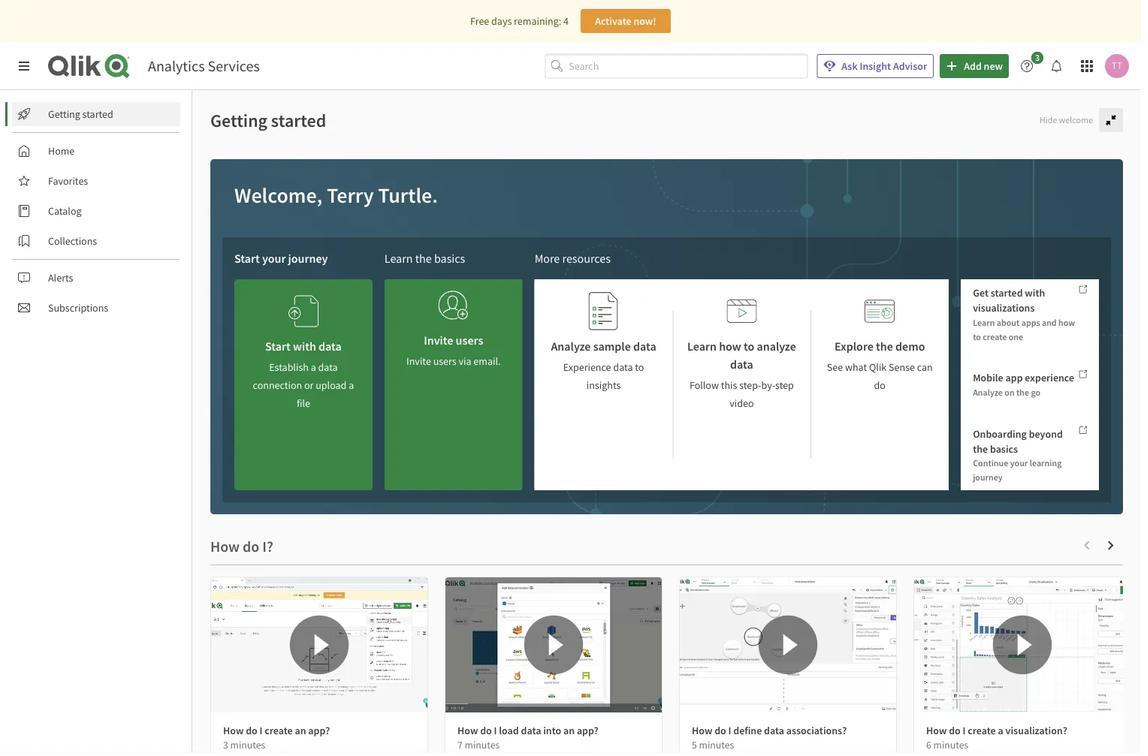 Task type: describe. For each thing, give the bounding box(es) containing it.
one
[[1009, 331, 1024, 343]]

searchbar element
[[545, 54, 808, 78]]

subscriptions
[[48, 301, 108, 315]]

hide welcome
[[1040, 114, 1093, 126]]

a for start
[[311, 361, 316, 374]]

analyze
[[757, 339, 796, 354]]

app? inside how do i create an app? 3 minutes
[[308, 724, 330, 738]]

turtle.
[[378, 182, 438, 209]]

getting started inside welcome, terry turtle. main content
[[210, 109, 326, 132]]

or
[[304, 379, 314, 392]]

experience
[[563, 361, 611, 374]]

start for your
[[234, 251, 260, 266]]

learning
[[1030, 458, 1062, 469]]

do for how do i load data into an app?
[[480, 724, 492, 738]]

basics inside onboarding beyond the basics continue your learning journey
[[990, 442, 1018, 456]]

your inside onboarding beyond the basics continue your learning journey
[[1011, 458, 1028, 469]]

learn how to analyze data follow this step-by-step video
[[688, 339, 796, 410]]

navigation pane element
[[0, 96, 192, 326]]

start your journey
[[234, 251, 328, 266]]

add
[[964, 59, 982, 73]]

mobile
[[973, 371, 1004, 385]]

follow
[[690, 379, 719, 392]]

data inside how do i define data associations? 5 minutes
[[764, 724, 785, 738]]

with inside get started with visualizations learn about apps and how to create one
[[1025, 286, 1046, 300]]

learn for learn how to analyze data follow this step-by-step video
[[688, 339, 717, 354]]

visualizations
[[973, 301, 1035, 315]]

create inside get started with visualizations learn about apps and how to create one
[[983, 331, 1007, 343]]

3 inside how do i create an app? 3 minutes
[[223, 739, 228, 752]]

explore
[[835, 339, 874, 354]]

minutes for how do i create an app?
[[230, 739, 265, 752]]

go
[[1031, 387, 1041, 398]]

advisor
[[893, 59, 927, 73]]

app
[[1006, 371, 1023, 385]]

i for how do i create an app?
[[260, 724, 263, 738]]

terry
[[327, 182, 374, 209]]

6
[[927, 739, 932, 752]]

home
[[48, 144, 75, 158]]

days
[[492, 14, 512, 28]]

how do i create an app? 3 minutes
[[223, 724, 330, 752]]

welcome
[[1059, 114, 1093, 126]]

invite users image
[[439, 286, 469, 325]]

analyze sample data experience data to insights
[[551, 339, 657, 392]]

home link
[[12, 139, 180, 163]]

load
[[499, 724, 519, 738]]

step-
[[740, 379, 762, 392]]

continue
[[973, 458, 1009, 469]]

how do i load data into an app? image
[[446, 578, 662, 713]]

welcome,
[[234, 182, 323, 209]]

associations?
[[787, 724, 847, 738]]

how do i define data associations? 5 minutes
[[692, 724, 847, 752]]

establish
[[269, 361, 309, 374]]

4
[[564, 14, 569, 28]]

getting started inside navigation pane element
[[48, 107, 113, 121]]

do for how do i define data associations?
[[715, 724, 726, 738]]

ask insight advisor button
[[817, 54, 934, 78]]

started inside get started with visualizations learn about apps and how to create one
[[991, 286, 1023, 300]]

journey inside onboarding beyond the basics continue your learning journey
[[973, 472, 1003, 483]]

more resources
[[535, 251, 611, 266]]

3 button
[[1015, 52, 1048, 78]]

7
[[458, 739, 463, 752]]

start for with
[[265, 339, 291, 354]]

onboarding
[[973, 427, 1027, 441]]

how do i load data into an app? element
[[458, 724, 599, 738]]

welcome, terry turtle. main content
[[192, 90, 1141, 754]]

define
[[734, 724, 762, 738]]

5
[[692, 739, 697, 752]]

more
[[535, 251, 560, 266]]

0 vertical spatial invite
[[424, 333, 453, 348]]

minutes inside 'how do i load data into an app? 7 minutes'
[[465, 739, 500, 752]]

activate now!
[[595, 14, 657, 28]]

see
[[827, 361, 843, 374]]

i for how do i create a visualization?
[[963, 724, 966, 738]]

explore the demo image
[[865, 292, 895, 331]]

do for how do i create an app?
[[246, 724, 258, 738]]

insight
[[860, 59, 891, 73]]

collections link
[[12, 229, 180, 253]]

onboarding beyond the basics continue your learning journey
[[973, 427, 1063, 483]]

sample
[[593, 339, 631, 354]]

0 vertical spatial users
[[456, 333, 483, 348]]

services
[[208, 57, 260, 76]]

1 vertical spatial users
[[433, 355, 457, 368]]

insights
[[587, 379, 621, 392]]

into
[[543, 724, 562, 738]]

getting inside navigation pane element
[[48, 107, 80, 121]]

collections
[[48, 234, 97, 248]]

to inside analyze sample data experience data to insights
[[635, 361, 644, 374]]

resources
[[562, 251, 611, 266]]

ask insight advisor
[[842, 59, 927, 73]]

free
[[470, 14, 489, 28]]

connection
[[253, 379, 302, 392]]

i for how do i define data associations?
[[729, 724, 732, 738]]

0 horizontal spatial your
[[262, 251, 286, 266]]

demo
[[896, 339, 925, 354]]

how for how do i define data associations?
[[692, 724, 713, 738]]

activate now! link
[[581, 9, 671, 33]]

add new
[[964, 59, 1003, 73]]

on
[[1005, 387, 1015, 398]]

invite users invite users via email.
[[407, 333, 501, 368]]



Task type: locate. For each thing, give the bounding box(es) containing it.
i inside how do i define data associations? 5 minutes
[[729, 724, 732, 738]]

0 horizontal spatial started
[[82, 107, 113, 121]]

analyze
[[551, 339, 591, 354], [973, 387, 1003, 398]]

minutes
[[230, 739, 265, 752], [465, 739, 500, 752], [699, 739, 734, 752], [934, 739, 969, 752]]

getting started down services
[[210, 109, 326, 132]]

started
[[82, 107, 113, 121], [271, 109, 326, 132], [991, 286, 1023, 300]]

how inside how do i create a visualization? 6 minutes
[[927, 724, 947, 738]]

do inside how do i create an app? 3 minutes
[[246, 724, 258, 738]]

how do i load data into an app? 7 minutes
[[458, 724, 599, 752]]

remaining:
[[514, 14, 561, 28]]

1 vertical spatial your
[[1011, 458, 1028, 469]]

terry turtle image
[[1105, 54, 1129, 78]]

how down the 'learn how to analyze data' image
[[719, 339, 742, 354]]

start up establish
[[265, 339, 291, 354]]

with inside start with data establish a data connection or upload a file
[[293, 339, 316, 354]]

the left go
[[1017, 387, 1030, 398]]

file
[[297, 397, 310, 410]]

0 horizontal spatial 3
[[223, 739, 228, 752]]

1 vertical spatial a
[[349, 379, 354, 392]]

do inside explore the demo see what qlik sense can do
[[874, 379, 886, 392]]

start with data image
[[289, 292, 319, 331]]

0 horizontal spatial start
[[234, 251, 260, 266]]

create inside how do i create a visualization? 6 minutes
[[968, 724, 996, 738]]

journey up start with data image
[[288, 251, 328, 266]]

catalog link
[[12, 199, 180, 223]]

1 horizontal spatial to
[[744, 339, 755, 354]]

0 vertical spatial 3
[[1035, 52, 1040, 63]]

favorites link
[[12, 169, 180, 193]]

users
[[456, 333, 483, 348], [433, 355, 457, 368]]

2 app? from the left
[[577, 724, 599, 738]]

2 horizontal spatial learn
[[973, 317, 995, 328]]

2 an from the left
[[564, 724, 575, 738]]

learn how to analyze data image
[[727, 292, 757, 331]]

4 i from the left
[[963, 724, 966, 738]]

getting
[[48, 107, 80, 121], [210, 109, 268, 132]]

create for how do i create a visualization?
[[968, 724, 996, 738]]

upload
[[316, 379, 347, 392]]

minutes down how do i create an app? element
[[230, 739, 265, 752]]

by-
[[762, 379, 776, 392]]

0 vertical spatial journey
[[288, 251, 328, 266]]

get
[[973, 286, 989, 300]]

invite
[[424, 333, 453, 348], [407, 355, 431, 368]]

0 horizontal spatial how
[[719, 339, 742, 354]]

2 how from the left
[[458, 724, 478, 738]]

learn inside get started with visualizations learn about apps and how to create one
[[973, 317, 995, 328]]

analyze sample data image
[[589, 292, 619, 331]]

qlik
[[869, 361, 887, 374]]

1 horizontal spatial app?
[[577, 724, 599, 738]]

1 vertical spatial analyze
[[973, 387, 1003, 398]]

users left 'via'
[[433, 355, 457, 368]]

a up "or"
[[311, 361, 316, 374]]

i
[[260, 724, 263, 738], [494, 724, 497, 738], [729, 724, 732, 738], [963, 724, 966, 738]]

visualization?
[[1006, 724, 1068, 738]]

subscriptions link
[[12, 296, 180, 320]]

how for how do i create a visualization?
[[927, 724, 947, 738]]

1 an from the left
[[295, 724, 306, 738]]

to inside get started with visualizations learn about apps and how to create one
[[973, 331, 981, 343]]

invite down invite users image
[[424, 333, 453, 348]]

minutes right 6
[[934, 739, 969, 752]]

Search text field
[[569, 54, 808, 78]]

basics up invite users image
[[434, 251, 465, 266]]

0 horizontal spatial learn
[[385, 251, 413, 266]]

journey down continue
[[973, 472, 1003, 483]]

data
[[319, 339, 342, 354], [633, 339, 657, 354], [730, 357, 754, 372], [318, 361, 338, 374], [613, 361, 633, 374], [521, 724, 541, 738], [764, 724, 785, 738]]

1 vertical spatial learn
[[973, 317, 995, 328]]

0 horizontal spatial getting started
[[48, 107, 113, 121]]

analyze inside mobile app experience analyze on the go
[[973, 387, 1003, 398]]

2 vertical spatial learn
[[688, 339, 717, 354]]

0 horizontal spatial analyze
[[551, 339, 591, 354]]

1 horizontal spatial journey
[[973, 472, 1003, 483]]

learn up follow
[[688, 339, 717, 354]]

do inside 'how do i load data into an app? 7 minutes'
[[480, 724, 492, 738]]

with up apps
[[1025, 286, 1046, 300]]

start
[[234, 251, 260, 266], [265, 339, 291, 354]]

minutes for how do i define data associations?
[[699, 739, 734, 752]]

sense
[[889, 361, 915, 374]]

i inside how do i create an app? 3 minutes
[[260, 724, 263, 738]]

0 vertical spatial with
[[1025, 286, 1046, 300]]

how do i define data associations? element
[[692, 724, 847, 738]]

1 horizontal spatial started
[[271, 109, 326, 132]]

how do i create a visualization? image
[[915, 578, 1131, 713]]

alerts link
[[12, 266, 180, 290]]

1 horizontal spatial getting started
[[210, 109, 326, 132]]

to left one
[[973, 331, 981, 343]]

data inside 'how do i load data into an app? 7 minutes'
[[521, 724, 541, 738]]

how inside 'how do i load data into an app? 7 minutes'
[[458, 724, 478, 738]]

free days remaining: 4
[[470, 14, 569, 28]]

start inside start with data establish a data connection or upload a file
[[265, 339, 291, 354]]

new
[[984, 59, 1003, 73]]

getting inside welcome, terry turtle. main content
[[210, 109, 268, 132]]

the up qlik
[[876, 339, 893, 354]]

1 horizontal spatial analyze
[[973, 387, 1003, 398]]

minutes inside how do i create an app? 3 minutes
[[230, 739, 265, 752]]

how for how do i load data into an app?
[[458, 724, 478, 738]]

getting up home
[[48, 107, 80, 121]]

2 horizontal spatial to
[[973, 331, 981, 343]]

0 vertical spatial your
[[262, 251, 286, 266]]

start down welcome,
[[234, 251, 260, 266]]

this
[[721, 379, 738, 392]]

minutes inside how do i define data associations? 5 minutes
[[699, 739, 734, 752]]

step
[[776, 379, 794, 392]]

analytics
[[148, 57, 205, 76]]

learn for learn the basics
[[385, 251, 413, 266]]

started inside navigation pane element
[[82, 107, 113, 121]]

0 vertical spatial start
[[234, 251, 260, 266]]

what
[[845, 361, 867, 374]]

0 horizontal spatial getting
[[48, 107, 80, 121]]

a for how
[[998, 724, 1004, 738]]

hide
[[1040, 114, 1058, 126]]

1 horizontal spatial with
[[1025, 286, 1046, 300]]

0 horizontal spatial to
[[635, 361, 644, 374]]

0 horizontal spatial with
[[293, 339, 316, 354]]

basics
[[434, 251, 465, 266], [990, 442, 1018, 456]]

with up establish
[[293, 339, 316, 354]]

0 horizontal spatial an
[[295, 724, 306, 738]]

1 horizontal spatial your
[[1011, 458, 1028, 469]]

do for how do i create a visualization?
[[949, 724, 961, 738]]

how inside learn how to analyze data follow this step-by-step video
[[719, 339, 742, 354]]

how do i create a visualization? 6 minutes
[[927, 724, 1068, 752]]

3 i from the left
[[729, 724, 732, 738]]

3 how from the left
[[692, 724, 713, 738]]

create inside how do i create an app? 3 minutes
[[265, 724, 293, 738]]

learn down turtle.
[[385, 251, 413, 266]]

0 vertical spatial basics
[[434, 251, 465, 266]]

how right and
[[1059, 317, 1076, 328]]

3
[[1035, 52, 1040, 63], [223, 739, 228, 752]]

your left learning
[[1011, 458, 1028, 469]]

can
[[917, 361, 933, 374]]

hide welcome image
[[1105, 114, 1117, 126]]

experience
[[1025, 371, 1075, 385]]

do inside how do i define data associations? 5 minutes
[[715, 724, 726, 738]]

1 horizontal spatial a
[[349, 379, 354, 392]]

1 vertical spatial basics
[[990, 442, 1018, 456]]

mobile app experience analyze on the go
[[973, 371, 1075, 398]]

to inside learn how to analyze data follow this step-by-step video
[[744, 339, 755, 354]]

1 vertical spatial with
[[293, 339, 316, 354]]

how for how do i create an app?
[[223, 724, 244, 738]]

1 horizontal spatial an
[[564, 724, 575, 738]]

1 horizontal spatial how
[[1059, 317, 1076, 328]]

how inside how do i define data associations? 5 minutes
[[692, 724, 713, 738]]

learn
[[385, 251, 413, 266], [973, 317, 995, 328], [688, 339, 717, 354]]

the
[[415, 251, 432, 266], [876, 339, 893, 354], [1017, 387, 1030, 398], [973, 442, 988, 456]]

1 vertical spatial start
[[265, 339, 291, 354]]

1 i from the left
[[260, 724, 263, 738]]

i inside how do i create a visualization? 6 minutes
[[963, 724, 966, 738]]

a right the 'upload'
[[349, 379, 354, 392]]

welcome, terry turtle.
[[234, 182, 438, 209]]

2 horizontal spatial started
[[991, 286, 1023, 300]]

your down welcome,
[[262, 251, 286, 266]]

now!
[[634, 14, 657, 28]]

1 horizontal spatial learn
[[688, 339, 717, 354]]

analyze up experience
[[551, 339, 591, 354]]

1 app? from the left
[[308, 724, 330, 738]]

2 vertical spatial a
[[998, 724, 1004, 738]]

minutes for how do i create a visualization?
[[934, 739, 969, 752]]

the inside onboarding beyond the basics continue your learning journey
[[973, 442, 988, 456]]

analytics services element
[[148, 57, 260, 76]]

0 horizontal spatial a
[[311, 361, 316, 374]]

apps
[[1022, 317, 1040, 328]]

0 horizontal spatial app?
[[308, 724, 330, 738]]

beyond
[[1029, 427, 1063, 441]]

add new button
[[940, 54, 1009, 78]]

0 vertical spatial learn
[[385, 251, 413, 266]]

a inside how do i create a visualization? 6 minutes
[[998, 724, 1004, 738]]

3 right new
[[1035, 52, 1040, 63]]

data inside learn how to analyze data follow this step-by-step video
[[730, 357, 754, 372]]

3 minutes from the left
[[699, 739, 734, 752]]

learn left about
[[973, 317, 995, 328]]

0 vertical spatial analyze
[[551, 339, 591, 354]]

catalog
[[48, 204, 82, 218]]

via
[[459, 355, 472, 368]]

invite left 'via'
[[407, 355, 431, 368]]

learn inside learn how to analyze data follow this step-by-step video
[[688, 339, 717, 354]]

1 vertical spatial invite
[[407, 355, 431, 368]]

how inside how do i create an app? 3 minutes
[[223, 724, 244, 738]]

2 i from the left
[[494, 724, 497, 738]]

how do i define data associations? image
[[680, 578, 897, 713]]

0 vertical spatial a
[[311, 361, 316, 374]]

how do i create an app? image
[[211, 578, 428, 713]]

1 vertical spatial journey
[[973, 472, 1003, 483]]

minutes right 7 at the left of the page
[[465, 739, 500, 752]]

and
[[1042, 317, 1057, 328]]

alerts
[[48, 271, 73, 285]]

1 how from the left
[[223, 724, 244, 738]]

close sidebar menu image
[[18, 60, 30, 72]]

to left analyze at the right top
[[744, 339, 755, 354]]

how
[[223, 724, 244, 738], [458, 724, 478, 738], [692, 724, 713, 738], [927, 724, 947, 738]]

2 minutes from the left
[[465, 739, 500, 752]]

1 horizontal spatial 3
[[1035, 52, 1040, 63]]

minutes inside how do i create a visualization? 6 minutes
[[934, 739, 969, 752]]

an inside 'how do i load data into an app? 7 minutes'
[[564, 724, 575, 738]]

the inside explore the demo see what qlik sense can do
[[876, 339, 893, 354]]

app? inside 'how do i load data into an app? 7 minutes'
[[577, 724, 599, 738]]

a left visualization?
[[998, 724, 1004, 738]]

create for how do i create an app?
[[265, 724, 293, 738]]

1 minutes from the left
[[230, 739, 265, 752]]

about
[[997, 317, 1020, 328]]

2 horizontal spatial a
[[998, 724, 1004, 738]]

1 horizontal spatial basics
[[990, 442, 1018, 456]]

the inside mobile app experience analyze on the go
[[1017, 387, 1030, 398]]

minutes right 5
[[699, 739, 734, 752]]

getting started link
[[12, 102, 180, 126]]

email.
[[474, 355, 501, 368]]

favorites
[[48, 174, 88, 188]]

video
[[730, 397, 754, 410]]

getting down services
[[210, 109, 268, 132]]

how inside get started with visualizations learn about apps and how to create one
[[1059, 317, 1076, 328]]

3 down how do i create an app? element
[[223, 739, 228, 752]]

the up continue
[[973, 442, 988, 456]]

journey
[[288, 251, 328, 266], [973, 472, 1003, 483]]

activate
[[595, 14, 632, 28]]

start with data establish a data connection or upload a file
[[253, 339, 354, 410]]

how do i create an app? element
[[223, 724, 330, 738]]

learn the basics
[[385, 251, 465, 266]]

i inside 'how do i load data into an app? 7 minutes'
[[494, 724, 497, 738]]

with
[[1025, 286, 1046, 300], [293, 339, 316, 354]]

the down turtle.
[[415, 251, 432, 266]]

basics down onboarding
[[990, 442, 1018, 456]]

getting started up home link
[[48, 107, 113, 121]]

1 vertical spatial how
[[719, 339, 742, 354]]

i for how do i load data into an app?
[[494, 724, 497, 738]]

0 horizontal spatial basics
[[434, 251, 465, 266]]

users up 'via'
[[456, 333, 483, 348]]

analyze inside analyze sample data experience data to insights
[[551, 339, 591, 354]]

an inside how do i create an app? 3 minutes
[[295, 724, 306, 738]]

1 horizontal spatial getting
[[210, 109, 268, 132]]

1 vertical spatial 3
[[223, 739, 228, 752]]

analytics services
[[148, 57, 260, 76]]

explore the demo see what qlik sense can do
[[827, 339, 933, 392]]

to
[[973, 331, 981, 343], [744, 339, 755, 354], [635, 361, 644, 374]]

4 how from the left
[[927, 724, 947, 738]]

your
[[262, 251, 286, 266], [1011, 458, 1028, 469]]

3 inside dropdown button
[[1035, 52, 1040, 63]]

analyze down mobile
[[973, 387, 1003, 398]]

how do i create a visualization? element
[[927, 724, 1068, 738]]

0 horizontal spatial journey
[[288, 251, 328, 266]]

to right experience
[[635, 361, 644, 374]]

4 minutes from the left
[[934, 739, 969, 752]]

create
[[983, 331, 1007, 343], [265, 724, 293, 738], [968, 724, 996, 738]]

0 vertical spatial how
[[1059, 317, 1076, 328]]

1 horizontal spatial start
[[265, 339, 291, 354]]

do inside how do i create a visualization? 6 minutes
[[949, 724, 961, 738]]



Task type: vqa. For each thing, say whether or not it's contained in the screenshot.


